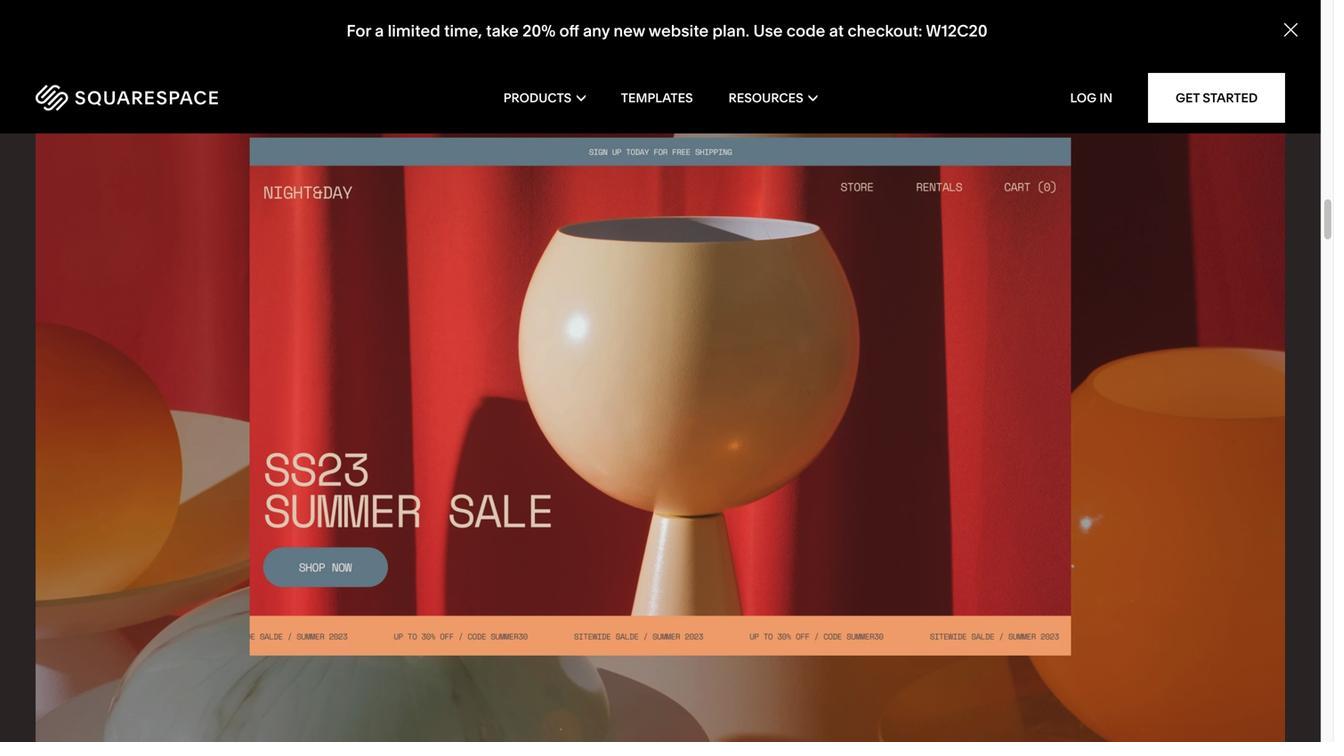 Task type: vqa. For each thing, say whether or not it's contained in the screenshot.
AT
yes



Task type: locate. For each thing, give the bounding box(es) containing it.
at
[[830, 21, 844, 41]]

any
[[583, 21, 610, 41]]

code
[[787, 21, 826, 41]]

get started link
[[1149, 73, 1286, 123]]

log
[[1071, 90, 1097, 106]]

products button
[[504, 62, 586, 134]]

use
[[754, 21, 783, 41]]

a
[[375, 21, 384, 41]]

for a limited time, take 20% off any new website plan. use code at checkout: w12c20
[[347, 21, 988, 41]]

20%
[[523, 21, 556, 41]]

off
[[560, 21, 580, 41]]

products
[[504, 90, 572, 106]]

squarespace logo image
[[36, 85, 218, 111]]

resources button
[[729, 62, 818, 134]]

get
[[1176, 90, 1201, 106]]

templates
[[621, 90, 693, 106]]

checkout:
[[848, 21, 923, 41]]

website
[[649, 21, 709, 41]]

get started
[[1176, 90, 1258, 106]]

log             in
[[1071, 90, 1113, 106]]

for
[[347, 21, 371, 41]]



Task type: describe. For each thing, give the bounding box(es) containing it.
resources
[[729, 90, 804, 106]]

plan.
[[713, 21, 750, 41]]

take
[[486, 21, 519, 41]]

w12c20
[[926, 21, 988, 41]]

new
[[614, 21, 646, 41]]

limited
[[388, 21, 441, 41]]

squarespace logo link
[[36, 85, 286, 111]]

templates link
[[621, 62, 693, 134]]

started
[[1203, 90, 1258, 106]]

in
[[1100, 90, 1113, 106]]

log             in link
[[1071, 90, 1113, 106]]

time,
[[444, 21, 483, 41]]



